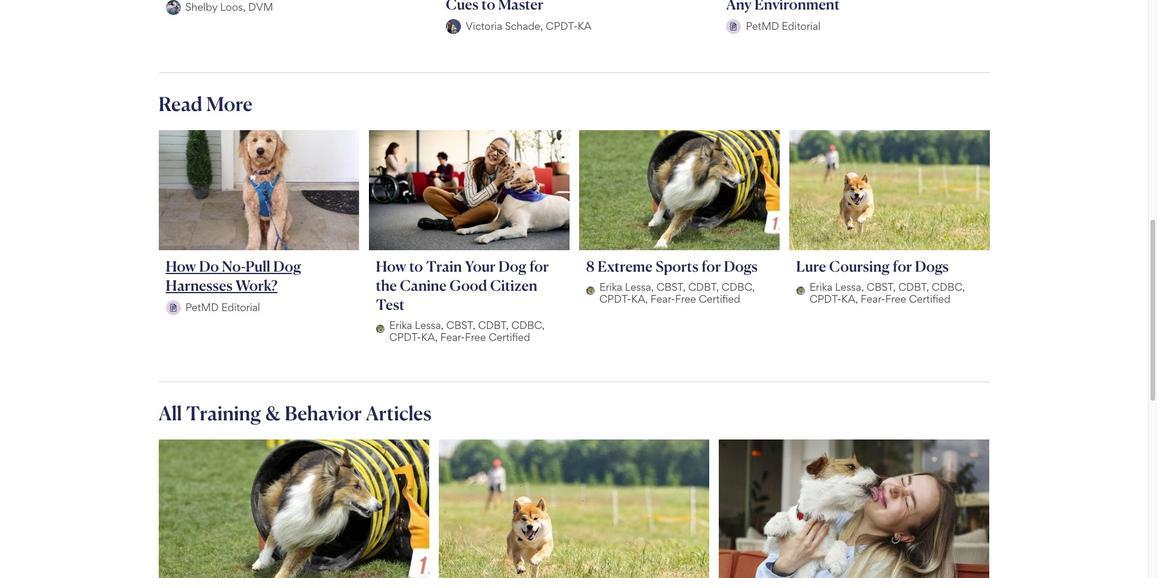 Task type: vqa. For each thing, say whether or not it's contained in the screenshot.
leftmost for
yes



Task type: locate. For each thing, give the bounding box(es) containing it.
2 how from the left
[[376, 257, 406, 275]]

2 horizontal spatial erika
[[810, 281, 833, 293]]

1 horizontal spatial fear-
[[651, 293, 675, 305]]

1 horizontal spatial free
[[675, 293, 696, 305]]

0 horizontal spatial cbst,
[[447, 319, 476, 331]]

fear- down how to train your dog for the canine good citizen test
[[441, 331, 465, 343]]

shelby
[[185, 1, 218, 13]]

all training & behavior articles
[[159, 401, 432, 425]]

how up the
[[376, 257, 406, 275]]

ka, for extreme
[[632, 293, 648, 305]]

the
[[376, 276, 397, 294]]

2 horizontal spatial lessa,
[[836, 281, 864, 293]]

dog inside "how do no-pull dog harnesses work?"
[[274, 257, 301, 275]]

sports
[[656, 257, 699, 275]]

no-
[[222, 257, 246, 275]]

work?
[[236, 276, 278, 294]]

certified for 8 extreme sports for dogs
[[699, 293, 741, 305]]

cbst, down how to train your dog for the canine good citizen test
[[447, 319, 476, 331]]

1 horizontal spatial for
[[702, 257, 721, 275]]

ka, down extreme
[[632, 293, 648, 305]]

cdbc,
[[722, 281, 755, 293], [932, 281, 965, 293], [512, 319, 545, 331]]

1 horizontal spatial how
[[376, 257, 406, 275]]

0 horizontal spatial erika
[[389, 319, 412, 331]]

0 horizontal spatial by image
[[166, 300, 181, 315]]

0 vertical spatial editorial
[[782, 20, 821, 32]]

fear- down lure coursing for dogs
[[861, 293, 886, 305]]

by image inside petmd editorial link
[[726, 19, 741, 34]]

2 horizontal spatial cdbc,
[[932, 281, 965, 293]]

0 horizontal spatial fear-
[[441, 331, 465, 343]]

1 horizontal spatial erika
[[600, 281, 623, 293]]

1 dogs from the left
[[724, 257, 758, 275]]

cdbt, down lure coursing for dogs
[[899, 281, 930, 293]]

cbst,
[[657, 281, 686, 293], [867, 281, 896, 293], [447, 319, 476, 331]]

dog up citizen
[[499, 257, 527, 275]]

erika lessa, cbst, cdbt, cdbc, cpdt-ka, fear-free certified for for
[[810, 281, 965, 305]]

0 horizontal spatial cdbt,
[[478, 319, 509, 331]]

2 horizontal spatial erika lessa, cbst, cdbt, cdbc, cpdt-ka, fear-free certified
[[810, 281, 965, 305]]

0 vertical spatial petmd
[[746, 20, 779, 32]]

erika for 8 extreme sports for dogs
[[600, 281, 623, 293]]

how
[[166, 257, 196, 275], [376, 257, 406, 275]]

train
[[426, 257, 462, 275]]

petmd editorial
[[746, 20, 821, 32], [185, 301, 260, 314]]

loos,
[[220, 1, 246, 13]]

by image for how to train your dog for the canine good citizen test
[[376, 325, 385, 333]]

2 for from the left
[[702, 257, 721, 275]]

behavior
[[285, 401, 362, 425]]

cpdt- down extreme
[[600, 293, 632, 305]]

2 horizontal spatial cdbt,
[[899, 281, 930, 293]]

0 horizontal spatial editorial
[[221, 301, 260, 314]]

lessa, for to
[[415, 319, 444, 331]]

for right 'sports'
[[702, 257, 721, 275]]

lessa, for extreme
[[625, 281, 654, 293]]

how inside how to train your dog for the canine good citizen test
[[376, 257, 406, 275]]

erika down 'test'
[[389, 319, 412, 331]]

cdbc, for how to train your dog for the canine good citizen test
[[512, 319, 545, 331]]

ka, down 'coursing' on the right of the page
[[842, 293, 858, 305]]

cpdt- down 'lure'
[[810, 293, 842, 305]]

fear- down 8 extreme sports for dogs
[[651, 293, 675, 305]]

ka,
[[632, 293, 648, 305], [842, 293, 858, 305], [421, 331, 438, 343]]

erika lessa, cbst, cdbt, cdbc, cpdt-ka, fear-free certified
[[600, 281, 755, 305], [810, 281, 965, 305], [389, 319, 545, 343]]

cbst, down lure coursing for dogs
[[867, 281, 896, 293]]

2 horizontal spatial fear-
[[861, 293, 886, 305]]

0 horizontal spatial for
[[530, 257, 549, 275]]

cbst, for for
[[867, 281, 896, 293]]

erika for lure coursing for dogs
[[810, 281, 833, 293]]

1 horizontal spatial cdbc,
[[722, 281, 755, 293]]

0 vertical spatial by image
[[726, 19, 741, 34]]

erika lessa, cbst, cdbt, cdbc, cpdt-ka, fear-free certified down lure coursing for dogs
[[810, 281, 965, 305]]

0 horizontal spatial ka,
[[421, 331, 438, 343]]

how up harnesses
[[166, 257, 196, 275]]

lessa,
[[625, 281, 654, 293], [836, 281, 864, 293], [415, 319, 444, 331]]

by image left the victoria
[[446, 19, 461, 34]]

free down 'sports'
[[675, 293, 696, 305]]

training
[[186, 401, 261, 425]]

1 horizontal spatial ka,
[[632, 293, 648, 305]]

0 horizontal spatial dog
[[274, 257, 301, 275]]

1 horizontal spatial dog
[[499, 257, 527, 275]]

articles
[[366, 401, 432, 425]]

victoria schade, cpdt-ka
[[466, 20, 592, 32]]

2 horizontal spatial by image
[[726, 19, 741, 34]]

erika down 'lure'
[[810, 281, 833, 293]]

cpdt- right schade,
[[546, 20, 578, 32]]

cpdt- down 'test'
[[389, 331, 421, 343]]

for right 'coursing' on the right of the page
[[893, 257, 913, 275]]

1 horizontal spatial erika lessa, cbst, cdbt, cdbc, cpdt-ka, fear-free certified
[[600, 281, 755, 305]]

1 horizontal spatial cbst,
[[657, 281, 686, 293]]

lessa, down extreme
[[625, 281, 654, 293]]

1 vertical spatial by image
[[166, 300, 181, 315]]

petmd
[[746, 20, 779, 32], [185, 301, 219, 314]]

shelby loos, dvm link
[[154, 0, 434, 24]]

cdbt, down 'sports'
[[689, 281, 719, 293]]

2 horizontal spatial certified
[[909, 293, 951, 305]]

free down the good at the left of the page
[[465, 331, 486, 343]]

0 horizontal spatial certified
[[489, 331, 530, 343]]

1 horizontal spatial by image
[[376, 325, 385, 333]]

cdbt, for dogs
[[899, 281, 930, 293]]

1 for from the left
[[530, 257, 549, 275]]

erika lessa, cbst, cdbt, cdbc, cpdt-ka, fear-free certified down the good at the left of the page
[[389, 319, 545, 343]]

3 for from the left
[[893, 257, 913, 275]]

erika
[[600, 281, 623, 293], [810, 281, 833, 293], [389, 319, 412, 331]]

free
[[675, 293, 696, 305], [886, 293, 907, 305], [465, 331, 486, 343]]

1 horizontal spatial lessa,
[[625, 281, 654, 293]]

erika lessa, cbst, cdbt, cdbc, cpdt-ka, fear-free certified down 'sports'
[[600, 281, 755, 305]]

coursing
[[830, 257, 890, 275]]

8
[[586, 257, 595, 275]]

victoria
[[466, 20, 503, 32]]

2 horizontal spatial cbst,
[[867, 281, 896, 293]]

fear- for for
[[861, 293, 886, 305]]

1 horizontal spatial dogs
[[916, 257, 949, 275]]

1 horizontal spatial certified
[[699, 293, 741, 305]]

0 horizontal spatial erika lessa, cbst, cdbt, cdbc, cpdt-ka, fear-free certified
[[389, 319, 545, 343]]

by image
[[726, 19, 741, 34], [166, 300, 181, 315], [376, 325, 385, 333]]

2 dog from the left
[[499, 257, 527, 275]]

certified
[[699, 293, 741, 305], [909, 293, 951, 305], [489, 331, 530, 343]]

1 horizontal spatial editorial
[[782, 20, 821, 32]]

1 vertical spatial petmd editorial
[[185, 301, 260, 314]]

erika lessa, cbst, cdbt, cdbc, cpdt-ka, fear-free certified for sports
[[600, 281, 755, 305]]

for
[[530, 257, 549, 275], [702, 257, 721, 275], [893, 257, 913, 275]]

ka, down canine
[[421, 331, 438, 343]]

fear-
[[651, 293, 675, 305], [861, 293, 886, 305], [441, 331, 465, 343]]

your
[[465, 257, 496, 275]]

0 horizontal spatial petmd
[[185, 301, 219, 314]]

0 horizontal spatial petmd editorial
[[185, 301, 260, 314]]

dogs
[[724, 257, 758, 275], [916, 257, 949, 275]]

0 horizontal spatial lessa,
[[415, 319, 444, 331]]

1 how from the left
[[166, 257, 196, 275]]

cdbt, down citizen
[[478, 319, 509, 331]]

by image down 'lure'
[[797, 287, 805, 295]]

citizen
[[490, 276, 538, 294]]

cdbt,
[[689, 281, 719, 293], [899, 281, 930, 293], [478, 319, 509, 331]]

0 vertical spatial petmd editorial
[[746, 20, 821, 32]]

by image down 8
[[586, 287, 595, 295]]

1 vertical spatial editorial
[[221, 301, 260, 314]]

free down lure coursing for dogs
[[886, 293, 907, 305]]

dog right pull
[[274, 257, 301, 275]]

1 dog from the left
[[274, 257, 301, 275]]

0 horizontal spatial cdbc,
[[512, 319, 545, 331]]

editorial
[[782, 20, 821, 32], [221, 301, 260, 314]]

2 horizontal spatial ka,
[[842, 293, 858, 305]]

2 horizontal spatial free
[[886, 293, 907, 305]]

lessa, down canine
[[415, 319, 444, 331]]

for up citizen
[[530, 257, 549, 275]]

extreme
[[598, 257, 653, 275]]

by image inside victoria schade, cpdt-ka link
[[446, 19, 461, 34]]

petmd editorial inside petmd editorial link
[[746, 20, 821, 32]]

lessa, down 'coursing' on the right of the page
[[836, 281, 864, 293]]

cpdt-
[[546, 20, 578, 32], [600, 293, 632, 305], [810, 293, 842, 305], [389, 331, 421, 343]]

0 horizontal spatial how
[[166, 257, 196, 275]]

0 horizontal spatial dogs
[[724, 257, 758, 275]]

how inside "how do no-pull dog harnesses work?"
[[166, 257, 196, 275]]

dog
[[274, 257, 301, 275], [499, 257, 527, 275]]

lure
[[797, 257, 827, 275]]

1 horizontal spatial petmd editorial
[[746, 20, 821, 32]]

dog inside how to train your dog for the canine good citizen test
[[499, 257, 527, 275]]

1 horizontal spatial cdbt,
[[689, 281, 719, 293]]

2 horizontal spatial for
[[893, 257, 913, 275]]

by image
[[166, 0, 181, 15], [446, 19, 461, 34], [586, 287, 595, 295], [797, 287, 805, 295]]

erika down extreme
[[600, 281, 623, 293]]

cbst, down 8 extreme sports for dogs
[[657, 281, 686, 293]]

0 horizontal spatial free
[[465, 331, 486, 343]]

2 vertical spatial by image
[[376, 325, 385, 333]]

cpdt- for 8 extreme sports for dogs
[[600, 293, 632, 305]]

all
[[159, 401, 182, 425]]



Task type: describe. For each thing, give the bounding box(es) containing it.
harnesses
[[166, 276, 233, 294]]

read
[[159, 92, 203, 116]]

erika lessa, cbst, cdbt, cdbc, cpdt-ka, fear-free certified for train
[[389, 319, 545, 343]]

by image left shelby on the left of the page
[[166, 0, 181, 15]]

certified for lure coursing for dogs
[[909, 293, 951, 305]]

certified for how to train your dog for the canine good citizen test
[[489, 331, 530, 343]]

free for for
[[886, 293, 907, 305]]

cdbt, for your
[[478, 319, 509, 331]]

read more
[[159, 92, 253, 116]]

ka
[[578, 20, 592, 32]]

cpdt- for how to train your dog for the canine good citizen test
[[389, 331, 421, 343]]

1 vertical spatial petmd
[[185, 301, 219, 314]]

test
[[376, 295, 405, 313]]

dog for your
[[499, 257, 527, 275]]

to
[[409, 257, 423, 275]]

1 horizontal spatial petmd
[[746, 20, 779, 32]]

cdbt, for for
[[689, 281, 719, 293]]

erika for how to train your dog for the canine good citizen test
[[389, 319, 412, 331]]

how do no-pull dog harnesses work?
[[166, 257, 301, 294]]

cdbc, for 8 extreme sports for dogs
[[722, 281, 755, 293]]

free for sports
[[675, 293, 696, 305]]

ka, for coursing
[[842, 293, 858, 305]]

by image for how do no-pull dog harnesses work?
[[166, 300, 181, 315]]

canine
[[400, 276, 447, 294]]

free for train
[[465, 331, 486, 343]]

more
[[207, 92, 253, 116]]

2 dogs from the left
[[916, 257, 949, 275]]

8 extreme sports for dogs
[[586, 257, 758, 275]]

dog for pull
[[274, 257, 301, 275]]

for inside how to train your dog for the canine good citizen test
[[530, 257, 549, 275]]

good
[[450, 276, 487, 294]]

cpdt- for lure coursing for dogs
[[810, 293, 842, 305]]

dvm
[[248, 1, 273, 13]]

fear- for train
[[441, 331, 465, 343]]

fear- for sports
[[651, 293, 675, 305]]

victoria schade, cpdt-ka link
[[434, 0, 715, 43]]

how to train your dog for the canine good citizen test
[[376, 257, 549, 313]]

lure coursing for dogs
[[797, 257, 949, 275]]

petmd editorial link
[[715, 0, 995, 43]]

do
[[199, 257, 219, 275]]

how for how do no-pull dog harnesses work?
[[166, 257, 196, 275]]

pull
[[246, 257, 271, 275]]

lessa, for coursing
[[836, 281, 864, 293]]

&
[[265, 401, 281, 425]]

cbst, for train
[[447, 319, 476, 331]]

schade,
[[505, 20, 543, 32]]

ka, for to
[[421, 331, 438, 343]]

cdbc, for lure coursing for dogs
[[932, 281, 965, 293]]

shelby loos, dvm
[[185, 1, 273, 13]]

how for how to train your dog for the canine good citizen test
[[376, 257, 406, 275]]

cbst, for sports
[[657, 281, 686, 293]]



